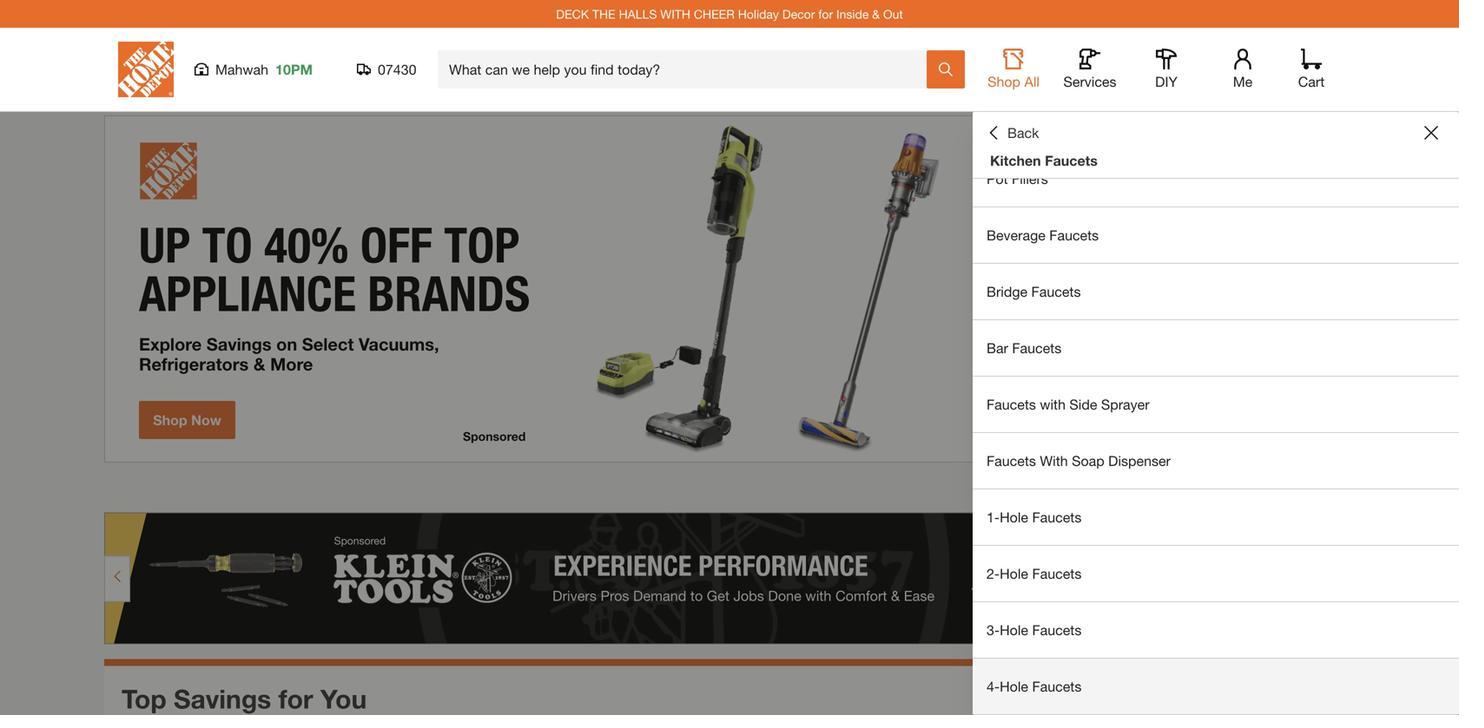 Task type: describe. For each thing, give the bounding box(es) containing it.
top savings for you
[[122, 684, 367, 715]]

faucets down 1-hole faucets
[[1032, 566, 1082, 583]]

faucets left the with
[[987, 453, 1036, 470]]

kitchen faucets
[[990, 152, 1098, 169]]

cart
[[1299, 73, 1325, 90]]

&
[[872, 7, 880, 21]]

faucets inside 'link'
[[1032, 679, 1082, 695]]

pot
[[987, 171, 1008, 187]]

you
[[321, 684, 367, 715]]

bridge faucets link
[[973, 264, 1460, 320]]

faucets with soap dispenser link
[[973, 434, 1460, 489]]

faucets with soap dispenser
[[987, 453, 1171, 470]]

1-
[[987, 510, 1000, 526]]

hole for 1-
[[1000, 510, 1029, 526]]

faucets down double handle faucets
[[1045, 152, 1098, 169]]

2-hole faucets link
[[973, 546, 1460, 602]]

double handle faucets link
[[973, 95, 1460, 150]]

halls
[[619, 7, 657, 21]]

faucets up 4-hole faucets
[[1032, 622, 1082, 639]]

bar faucets link
[[973, 321, 1460, 376]]

07430
[[378, 61, 417, 78]]

faucets right bridge
[[1032, 284, 1081, 300]]

pot fillers link
[[973, 151, 1460, 207]]

feedback link image
[[1436, 294, 1460, 387]]

deck the halls with cheer holiday decor for inside & out link
[[556, 7, 903, 21]]

side
[[1070, 397, 1098, 413]]

What can we help you find today? search field
[[449, 51, 926, 88]]

faucets down the with
[[1032, 510, 1082, 526]]

3-hole faucets
[[987, 622, 1082, 639]]

shop all button
[[986, 49, 1042, 90]]

diy
[[1156, 73, 1178, 90]]

mahwah
[[215, 61, 268, 78]]

the
[[592, 7, 616, 21]]

faucets down services
[[1083, 114, 1132, 131]]

back
[[1008, 125, 1039, 141]]

2-
[[987, 566, 1000, 583]]

services
[[1064, 73, 1117, 90]]

shop
[[988, 73, 1021, 90]]

beverage faucets
[[987, 227, 1099, 244]]

back button
[[987, 124, 1039, 142]]

deck
[[556, 7, 589, 21]]

4-hole faucets
[[987, 679, 1082, 695]]

out
[[883, 7, 903, 21]]

4-hole faucets link
[[973, 659, 1460, 715]]



Task type: locate. For each thing, give the bounding box(es) containing it.
1-hole faucets
[[987, 510, 1082, 526]]

hole inside 4-hole faucets 'link'
[[1000, 679, 1029, 695]]

faucets with side sprayer link
[[973, 377, 1460, 433]]

faucets with side sprayer
[[987, 397, 1150, 413]]

1 horizontal spatial for
[[819, 7, 833, 21]]

3 / 5
[[1287, 481, 1310, 500]]

4-
[[987, 679, 1000, 695]]

bar
[[987, 340, 1009, 357]]

deck the halls with cheer holiday decor for inside & out
[[556, 7, 903, 21]]

for
[[819, 7, 833, 21], [279, 684, 313, 715]]

1 hole from the top
[[1000, 510, 1029, 526]]

dispenser
[[1109, 453, 1171, 470]]

faucets right bar
[[1012, 340, 1062, 357]]

3-hole faucets link
[[973, 603, 1460, 659]]

hole down 3-hole faucets
[[1000, 679, 1029, 695]]

kitchen
[[990, 152, 1041, 169]]

holiday
[[738, 7, 779, 21]]

the home depot logo image
[[118, 42, 174, 97]]

hole for 2-
[[1000, 566, 1029, 583]]

double
[[987, 114, 1031, 131]]

bridge faucets
[[987, 284, 1081, 300]]

for left inside
[[819, 7, 833, 21]]

top
[[122, 684, 167, 715]]

hole for 3-
[[1000, 622, 1029, 639]]

inside
[[837, 7, 869, 21]]

hole inside 3-hole faucets link
[[1000, 622, 1029, 639]]

4 hole from the top
[[1000, 679, 1029, 695]]

bridge
[[987, 284, 1028, 300]]

2-hole faucets
[[987, 566, 1082, 583]]

services button
[[1062, 49, 1118, 90]]

hole up 4-hole faucets
[[1000, 622, 1029, 639]]

/
[[1296, 481, 1301, 500]]

previous slide image
[[1258, 484, 1272, 497]]

5
[[1301, 481, 1310, 500]]

decor
[[783, 7, 815, 21]]

cart link
[[1293, 49, 1331, 90]]

pot fillers
[[987, 171, 1048, 187]]

0 horizontal spatial for
[[279, 684, 313, 715]]

with
[[1040, 453, 1068, 470]]

faucets left with
[[987, 397, 1036, 413]]

with
[[1040, 397, 1066, 413]]

beverage faucets link
[[973, 208, 1460, 263]]

diy button
[[1139, 49, 1195, 90]]

mahwah 10pm
[[215, 61, 313, 78]]

07430 button
[[357, 61, 417, 78]]

soap
[[1072, 453, 1105, 470]]

3
[[1287, 481, 1296, 500]]

shop all
[[988, 73, 1040, 90]]

savings
[[174, 684, 271, 715]]

10pm
[[275, 61, 313, 78]]

3 hole from the top
[[1000, 622, 1029, 639]]

1 vertical spatial for
[[279, 684, 313, 715]]

faucets right beverage on the right of the page
[[1050, 227, 1099, 244]]

fillers
[[1012, 171, 1048, 187]]

hole
[[1000, 510, 1029, 526], [1000, 566, 1029, 583], [1000, 622, 1029, 639], [1000, 679, 1029, 695]]

hole inside 1-hole faucets link
[[1000, 510, 1029, 526]]

drawer close image
[[1425, 126, 1439, 140]]

double handle faucets
[[987, 114, 1132, 131]]

next slide image
[[1326, 484, 1340, 497]]

hole up 3-hole faucets
[[1000, 566, 1029, 583]]

faucets
[[1083, 114, 1132, 131], [1045, 152, 1098, 169], [1050, 227, 1099, 244], [1032, 284, 1081, 300], [1012, 340, 1062, 357], [987, 397, 1036, 413], [987, 453, 1036, 470], [1032, 510, 1082, 526], [1032, 566, 1082, 583], [1032, 622, 1082, 639], [1032, 679, 1082, 695]]

faucets down 3-hole faucets
[[1032, 679, 1082, 695]]

me button
[[1215, 49, 1271, 90]]

with
[[660, 7, 691, 21]]

handle
[[1035, 114, 1079, 131]]

hole inside 2-hole faucets link
[[1000, 566, 1029, 583]]

for left the you
[[279, 684, 313, 715]]

beverage
[[987, 227, 1046, 244]]

1-hole faucets link
[[973, 490, 1460, 546]]

cheer
[[694, 7, 735, 21]]

sprayer
[[1101, 397, 1150, 413]]

2 hole from the top
[[1000, 566, 1029, 583]]

bar faucets
[[987, 340, 1062, 357]]

all
[[1025, 73, 1040, 90]]

me
[[1233, 73, 1253, 90]]

0 vertical spatial for
[[819, 7, 833, 21]]

hole for 4-
[[1000, 679, 1029, 695]]

hole up '2-hole faucets'
[[1000, 510, 1029, 526]]

3-
[[987, 622, 1000, 639]]



Task type: vqa. For each thing, say whether or not it's contained in the screenshot.
DIY button
yes



